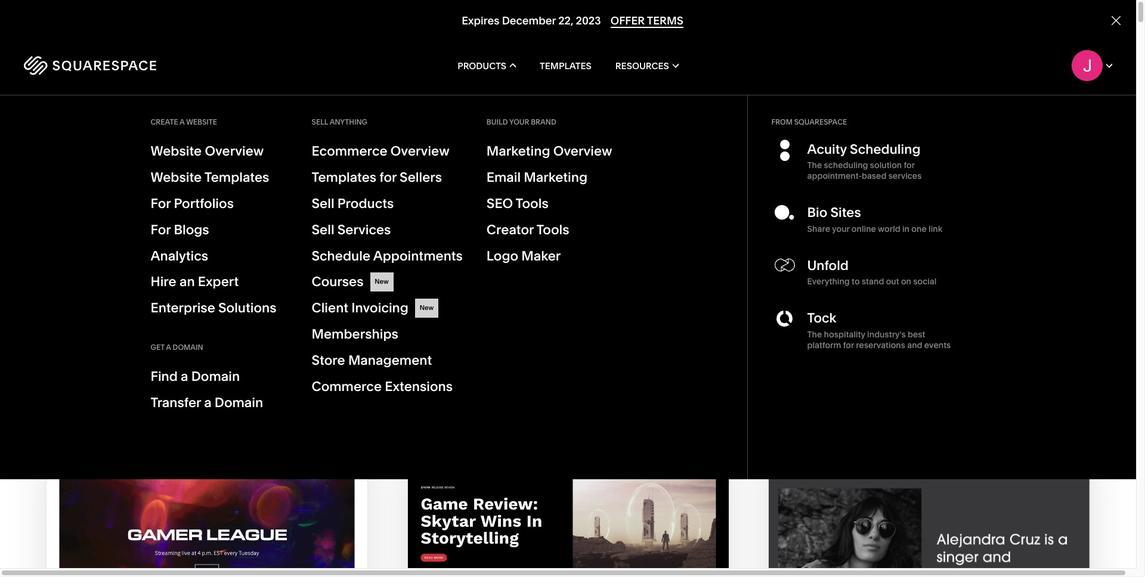 Task type: locate. For each thing, give the bounding box(es) containing it.
1 vertical spatial website
[[846, 135, 882, 147]]

services for professional services
[[356, 225, 389, 236]]

0 horizontal spatial overview
[[205, 143, 264, 159]]

overview up the website templates link
[[205, 143, 264, 159]]

art & design
[[180, 243, 229, 254]]

for inside the hospitality industry's best platform for reservations and events
[[843, 340, 854, 350]]

overview
[[205, 143, 264, 159], [390, 143, 449, 159], [553, 143, 612, 159]]

the inside the hospitality industry's best platform for reservations and events
[[807, 329, 822, 340]]

website
[[151, 143, 202, 159], [151, 169, 202, 185]]

tools for seo tools
[[516, 195, 548, 212]]

website overview link
[[151, 142, 288, 161]]

hospitality
[[824, 329, 865, 340]]

sell
[[312, 117, 328, 126], [312, 195, 334, 212], [312, 222, 334, 238]]

a for get a domain
[[166, 343, 171, 352]]

fitness
[[557, 243, 585, 254]]

find a domain
[[151, 369, 240, 385]]

0 vertical spatial new
[[375, 278, 389, 286]]

domain up find a domain
[[173, 343, 203, 352]]

website,
[[928, 112, 966, 124]]

0 vertical spatial for
[[151, 195, 171, 212]]

0 vertical spatial your
[[509, 117, 529, 126]]

portfolio
[[887, 112, 926, 124]]

community & non-profits link
[[306, 261, 417, 272]]

1 horizontal spatial for
[[843, 340, 854, 350]]

(9)
[[313, 381, 323, 392]]

get a domain
[[151, 343, 203, 352]]

and left 'events'
[[907, 340, 922, 350]]

entertainment left (9)
[[251, 381, 310, 392]]

expires
[[462, 14, 499, 28]]

commerce extensions link
[[312, 378, 463, 397]]

find
[[151, 369, 178, 385]]

a right 'get'
[[166, 343, 171, 352]]

1 vertical spatial the
[[807, 329, 822, 340]]

website inside whether you need a portfolio website, an online store, or a personal blog, you can use squarespace's customizable and responsive website templates to get started.
[[846, 135, 882, 147]]

2 for from the top
[[151, 222, 171, 238]]

0 vertical spatial entertainment
[[318, 297, 374, 308]]

0 vertical spatial to
[[932, 135, 941, 147]]

appointments
[[373, 248, 463, 264]]

0 horizontal spatial you
[[835, 112, 852, 124]]

get
[[944, 135, 959, 147]]

courses
[[312, 274, 364, 290]]

templates
[[540, 60, 591, 71], [204, 169, 269, 185], [312, 169, 376, 185], [192, 225, 233, 236]]

popular designs link
[[180, 207, 256, 218]]

1 vertical spatial tools
[[536, 222, 569, 238]]

best
[[908, 329, 925, 340]]

1 vertical spatial entertainment
[[251, 381, 310, 392]]

sell up 'professional'
[[312, 195, 334, 212]]

templates down website overview link
[[204, 169, 269, 185]]

0 horizontal spatial for
[[379, 169, 397, 185]]

1 for from the top
[[151, 195, 171, 212]]

0 vertical spatial products
[[458, 60, 506, 71]]

email
[[487, 169, 521, 185]]

2 horizontal spatial for
[[904, 160, 915, 171]]

client
[[312, 300, 348, 316]]

1 horizontal spatial an
[[968, 112, 979, 124]]

template
[[189, 106, 317, 143], [158, 381, 196, 392]]

templates
[[884, 135, 930, 147]]

marketing
[[487, 143, 550, 159], [524, 169, 587, 185]]

from squarespace
[[771, 117, 847, 126]]

0 vertical spatial and
[[1049, 123, 1067, 135]]

entertainment link
[[306, 297, 374, 308]]

website for website templates
[[151, 169, 202, 185]]

any
[[131, 106, 182, 143]]

for up for blogs on the left of page
[[151, 195, 171, 212]]

memberships
[[312, 326, 398, 342]]

2 the from the top
[[807, 329, 822, 340]]

website down need
[[846, 135, 882, 147]]

for inside acuity scheduling the scheduling solution for appointment-based services
[[904, 160, 915, 171]]

1 vertical spatial domain
[[191, 369, 240, 385]]

unfold
[[807, 258, 849, 274]]

a for find a domain
[[181, 369, 188, 385]]

anything
[[330, 117, 367, 126]]

popular
[[180, 207, 210, 218]]

a down matches
[[204, 395, 211, 411]]

get
[[151, 343, 164, 352]]

0 vertical spatial sell
[[312, 117, 328, 126]]

professional services link
[[306, 225, 401, 236]]

email marketing
[[487, 169, 587, 185]]

domain down (3)
[[215, 395, 263, 411]]

products down the templates for sellers
[[337, 195, 394, 212]]

the
[[807, 160, 822, 171], [807, 329, 822, 340]]

best template matches (3) entertainment (9) , blog (50)
[[137, 381, 365, 392]]

0 vertical spatial online
[[982, 112, 1010, 124]]

for left all
[[151, 222, 171, 238]]

and right or at the right top
[[1049, 123, 1067, 135]]

products button
[[458, 42, 516, 89]]

1 horizontal spatial website
[[846, 135, 882, 147]]

0 vertical spatial template
[[189, 106, 317, 143]]

1 horizontal spatial online
[[982, 112, 1010, 124]]

can
[[880, 123, 897, 135]]

for inside templates for sellers link
[[379, 169, 397, 185]]

a right need
[[879, 112, 885, 124]]

1 horizontal spatial products
[[458, 60, 506, 71]]

transfer
[[151, 395, 201, 411]]

website
[[186, 117, 217, 126], [846, 135, 882, 147]]

you left need
[[835, 112, 852, 124]]

2 website from the top
[[151, 169, 202, 185]]

your right build
[[509, 117, 529, 126]]

1 sell from the top
[[312, 117, 328, 126]]

marketing down build your brand
[[487, 143, 550, 159]]

offer terms
[[611, 14, 683, 28]]

squarespace's
[[918, 123, 984, 135]]

a
[[879, 112, 885, 124], [1051, 112, 1057, 124], [180, 117, 185, 126], [166, 343, 171, 352], [181, 369, 188, 385], [204, 395, 211, 411]]

0 horizontal spatial to
[[852, 276, 860, 287]]

0 vertical spatial the
[[807, 160, 822, 171]]

sell left anything
[[312, 117, 328, 126]]

create a website
[[151, 117, 217, 126]]

1 horizontal spatial entertainment
[[318, 297, 374, 308]]

online down sites on the right top of the page
[[852, 224, 876, 234]]

website up website overview
[[186, 117, 217, 126]]

2 sell from the top
[[312, 195, 334, 212]]

2 vertical spatial sell
[[312, 222, 334, 238]]

website templates
[[151, 169, 269, 185]]

to left stand
[[852, 276, 860, 287]]

1 vertical spatial and
[[907, 340, 922, 350]]

services for sell services
[[337, 222, 391, 238]]

1 vertical spatial for
[[151, 222, 171, 238]]

overview up email marketing link
[[553, 143, 612, 159]]

email marketing link
[[487, 168, 624, 187]]

seo
[[487, 195, 513, 212]]

scheduling
[[824, 160, 868, 171]]

0 vertical spatial an
[[968, 112, 979, 124]]

ease.
[[199, 136, 275, 173]]

new down non-
[[375, 278, 389, 286]]

bio sites
[[807, 205, 861, 221]]

0 horizontal spatial an
[[179, 274, 195, 290]]

for right solution
[[904, 160, 915, 171]]

platform
[[807, 340, 841, 350]]

services inside make any template yours with ease. main content
[[356, 225, 389, 236]]

to inside whether you need a portfolio website, an online store, or a personal blog, you can use squarespace's customizable and responsive website templates to get started.
[[932, 135, 941, 147]]

2 overview from the left
[[390, 143, 449, 159]]

entertainment down courses
[[318, 297, 374, 308]]

1 vertical spatial to
[[852, 276, 860, 287]]

a right create
[[180, 117, 185, 126]]

creator tools link
[[487, 220, 624, 239]]

nature
[[557, 225, 584, 236]]

0 vertical spatial website
[[186, 117, 217, 126]]

1 vertical spatial products
[[337, 195, 394, 212]]

1 horizontal spatial and
[[1049, 123, 1067, 135]]

to
[[932, 135, 941, 147], [852, 276, 860, 287]]

services
[[337, 222, 391, 238], [356, 225, 389, 236]]

0 horizontal spatial your
[[509, 117, 529, 126]]

products down expires
[[458, 60, 506, 71]]

the down tock
[[807, 329, 822, 340]]

a for transfer a domain
[[204, 395, 211, 411]]

& for non-
[[354, 261, 359, 272]]

sell down fashion
[[312, 222, 334, 238]]

& for animals
[[586, 225, 591, 236]]

domain up transfer a domain link
[[191, 369, 240, 385]]

tools
[[516, 195, 548, 212], [536, 222, 569, 238]]

an up started.
[[968, 112, 979, 124]]

3 overview from the left
[[553, 143, 612, 159]]

0 horizontal spatial online
[[852, 224, 876, 234]]

a right the find
[[181, 369, 188, 385]]

from
[[771, 117, 793, 126]]

1 horizontal spatial you
[[861, 123, 878, 135]]

1 horizontal spatial overview
[[390, 143, 449, 159]]

online
[[982, 112, 1010, 124], [852, 224, 876, 234]]

1 vertical spatial an
[[179, 274, 195, 290]]

a for create a website
[[180, 117, 185, 126]]

online up started.
[[982, 112, 1010, 124]]

1 horizontal spatial to
[[932, 135, 941, 147]]

templates down popular designs
[[192, 225, 233, 236]]

0 horizontal spatial new
[[375, 278, 389, 286]]

the down acuity
[[807, 160, 822, 171]]

1 vertical spatial website
[[151, 169, 202, 185]]

1 website from the top
[[151, 143, 202, 159]]

templates inside templates for sellers link
[[312, 169, 376, 185]]

0 vertical spatial domain
[[173, 343, 203, 352]]

0 vertical spatial tools
[[516, 195, 548, 212]]

an up personal
[[179, 274, 195, 290]]

3 sell from the top
[[312, 222, 334, 238]]

make any template yours with ease. main content
[[0, 0, 1145, 577]]

website up for portfolios
[[151, 169, 202, 185]]

1 the from the top
[[807, 160, 822, 171]]

1 vertical spatial new
[[420, 304, 434, 312]]

solution
[[870, 160, 902, 171]]

services up schedule appointments
[[356, 225, 389, 236]]

real
[[432, 297, 449, 308]]

website down the create a website
[[151, 143, 202, 159]]

22,
[[558, 14, 573, 28]]

store,
[[1012, 112, 1038, 124]]

2 horizontal spatial overview
[[553, 143, 612, 159]]

professional
[[306, 225, 354, 236]]

templates down the "ecommerce"
[[312, 169, 376, 185]]

for down ecommerce overview link
[[379, 169, 397, 185]]

commerce
[[312, 379, 382, 395]]

sell products link
[[312, 194, 463, 213]]

1 overview from the left
[[205, 143, 264, 159]]

new left 'estate'
[[420, 304, 434, 312]]

1 horizontal spatial new
[[420, 304, 434, 312]]

the inside acuity scheduling the scheduling solution for appointment-based services
[[807, 160, 822, 171]]

analytics link
[[151, 247, 288, 266]]

1 vertical spatial online
[[852, 224, 876, 234]]

hire
[[151, 274, 176, 290]]

whether
[[794, 112, 833, 124]]

services up the business
[[337, 222, 391, 238]]

to left get
[[932, 135, 941, 147]]

hire an expert link
[[151, 273, 288, 292]]

domain for find a domain
[[191, 369, 240, 385]]

2 vertical spatial domain
[[215, 395, 263, 411]]

1 horizontal spatial your
[[832, 224, 850, 234]]

and inside whether you need a portfolio website, an online store, or a personal blog, you can use squarespace's customizable and responsive website templates to get started.
[[1049, 123, 1067, 135]]

domain for get a domain
[[173, 343, 203, 352]]

your down sites on the right top of the page
[[832, 224, 850, 234]]

all templates link
[[180, 225, 244, 236]]

make any template yours with ease.
[[46, 106, 324, 173]]

1 vertical spatial your
[[832, 224, 850, 234]]

tools up creator tools
[[516, 195, 548, 212]]

0 vertical spatial website
[[151, 143, 202, 159]]

seo tools
[[487, 195, 548, 212]]

bio
[[807, 205, 827, 221]]

overview up sellers
[[390, 143, 449, 159]]

& for cv
[[216, 297, 221, 308]]

for right the platform
[[843, 340, 854, 350]]

tools down 'seo tools' link
[[536, 222, 569, 238]]

0 horizontal spatial and
[[907, 340, 922, 350]]

marketing down marketing overview link
[[524, 169, 587, 185]]

1 vertical spatial sell
[[312, 195, 334, 212]]

podcasts
[[466, 243, 502, 254]]

you left can
[[861, 123, 878, 135]]



Task type: vqa. For each thing, say whether or not it's contained in the screenshot.
and
yes



Task type: describe. For each thing, give the bounding box(es) containing it.
services
[[888, 171, 922, 182]]

sell for sell anything
[[312, 117, 328, 126]]

& for podcasts
[[458, 243, 464, 254]]

a right or at the right top
[[1051, 112, 1057, 124]]

ecommerce overview
[[312, 143, 449, 159]]

community
[[306, 261, 352, 272]]

entertainment (9) link
[[251, 381, 323, 392]]

an inside whether you need a portfolio website, an online store, or a personal blog, you can use squarespace's customizable and responsive website templates to get started.
[[968, 112, 979, 124]]

invoicing
[[351, 300, 408, 316]]

for for the
[[843, 340, 854, 350]]

with
[[132, 136, 192, 173]]

0 horizontal spatial products
[[337, 195, 394, 212]]

and inside the hospitality industry's best platform for reservations and events
[[907, 340, 922, 350]]

terms
[[647, 14, 683, 28]]

share your online world in one link
[[807, 224, 942, 234]]

or
[[1040, 112, 1049, 124]]

for blogs link
[[151, 220, 288, 239]]

sell for sell services
[[312, 222, 334, 238]]

ecommerce overview link
[[312, 142, 463, 161]]

in
[[902, 224, 909, 234]]

for for acuity
[[904, 160, 915, 171]]

to inside unfold everything to stand out on social
[[852, 276, 860, 287]]

(50)
[[349, 381, 365, 392]]

matches
[[198, 381, 234, 392]]

local business
[[306, 243, 364, 254]]

website for website overview
[[151, 143, 202, 159]]

domain for transfer a domain
[[215, 395, 263, 411]]

management
[[348, 353, 432, 369]]

industry's
[[867, 329, 906, 340]]

store management
[[312, 353, 432, 369]]

0 horizontal spatial website
[[186, 117, 217, 126]]

seo tools link
[[487, 194, 624, 213]]

overview for for
[[390, 143, 449, 159]]

blog,
[[836, 123, 859, 135]]

one
[[911, 224, 927, 234]]

ecommerce
[[312, 143, 387, 159]]

acuity
[[807, 141, 847, 157]]

photography
[[180, 261, 230, 272]]

templates for sellers
[[312, 169, 442, 185]]

everything
[[807, 276, 850, 287]]

portfolios
[[174, 195, 234, 212]]

for portfolios
[[151, 195, 234, 212]]

products inside button
[[458, 60, 506, 71]]

extensions
[[385, 379, 453, 395]]

offer
[[611, 14, 645, 28]]

client invoicing
[[312, 300, 408, 316]]

overview for marketing
[[553, 143, 612, 159]]

memberships link
[[312, 325, 463, 344]]

otroquest image
[[408, 450, 728, 577]]

store
[[312, 353, 345, 369]]

for for for blogs
[[151, 222, 171, 238]]

responsive
[[794, 135, 844, 147]]

health
[[180, 279, 205, 290]]

build your brand
[[487, 117, 556, 126]]

business
[[329, 243, 364, 254]]

,
[[323, 381, 325, 392]]

animals
[[593, 225, 625, 236]]

nature & animals link
[[557, 225, 637, 236]]

marketing overview
[[487, 143, 612, 159]]

non-
[[361, 261, 381, 272]]

use
[[899, 123, 915, 135]]

find a domain link
[[151, 366, 288, 388]]

& for beauty
[[208, 279, 213, 290]]

your for build
[[509, 117, 529, 126]]

popular designs
[[180, 207, 244, 218]]

december
[[502, 14, 556, 28]]

templates for sellers link
[[312, 168, 463, 187]]

templates link
[[540, 42, 591, 89]]

0 horizontal spatial entertainment
[[251, 381, 310, 392]]

sell services
[[312, 222, 391, 238]]

yours
[[46, 136, 125, 173]]

fashion
[[306, 207, 337, 218]]

media & podcasts link
[[432, 243, 514, 254]]

cruz image
[[769, 450, 1090, 577]]

template inside the make any template yours with ease.
[[189, 106, 317, 143]]

templates down the 22,
[[540, 60, 591, 71]]

professional services
[[306, 225, 389, 236]]

creator
[[487, 222, 534, 238]]

templates inside the website templates link
[[204, 169, 269, 185]]

acuity scheduling the scheduling solution for appointment-based services
[[807, 141, 922, 182]]

overview for templates
[[205, 143, 264, 159]]

profits
[[381, 261, 405, 272]]

blogs
[[174, 222, 209, 238]]

nature & animals
[[557, 225, 625, 236]]

sell anything
[[312, 117, 367, 126]]

tools for creator tools
[[536, 222, 569, 238]]

arcade image
[[46, 450, 367, 577]]

analytics
[[151, 248, 208, 264]]

health & beauty link
[[180, 279, 254, 290]]

& for design
[[194, 243, 199, 254]]

for portfolios link
[[151, 194, 288, 213]]

your for share
[[832, 224, 850, 234]]

expires december 22, 2023
[[462, 14, 601, 28]]

0 vertical spatial marketing
[[487, 143, 550, 159]]

logo maker link
[[487, 247, 624, 266]]

resources
[[615, 60, 669, 71]]

health & beauty
[[180, 279, 242, 290]]

art & design link
[[180, 243, 241, 254]]

create
[[151, 117, 178, 126]]

store management link
[[312, 351, 463, 370]]

new for courses
[[375, 278, 389, 286]]

squarespace logo image
[[24, 56, 156, 75]]

expert
[[198, 274, 239, 290]]

marketing overview link
[[487, 142, 624, 161]]

events
[[924, 340, 951, 350]]

food
[[306, 279, 326, 290]]

real estate & properties link
[[432, 297, 537, 308]]

creator tools
[[487, 222, 569, 238]]

need
[[854, 112, 877, 124]]

templates inside make any template yours with ease. main content
[[192, 225, 233, 236]]

real estate & properties
[[432, 297, 525, 308]]

personal
[[794, 123, 834, 135]]

1 vertical spatial marketing
[[524, 169, 587, 185]]

for for for portfolios
[[151, 195, 171, 212]]

local
[[306, 243, 327, 254]]

sell services link
[[312, 220, 463, 239]]

sell for sell products
[[312, 195, 334, 212]]

1 vertical spatial template
[[158, 381, 196, 392]]

whether you need a portfolio website, an online store, or a personal blog, you can use squarespace's customizable and responsive website templates to get started.
[[794, 112, 1067, 147]]

all
[[180, 225, 190, 236]]

online inside whether you need a portfolio website, an online store, or a personal blog, you can use squarespace's customizable and responsive website templates to get started.
[[982, 112, 1010, 124]]

new for client invoicing
[[420, 304, 434, 312]]



